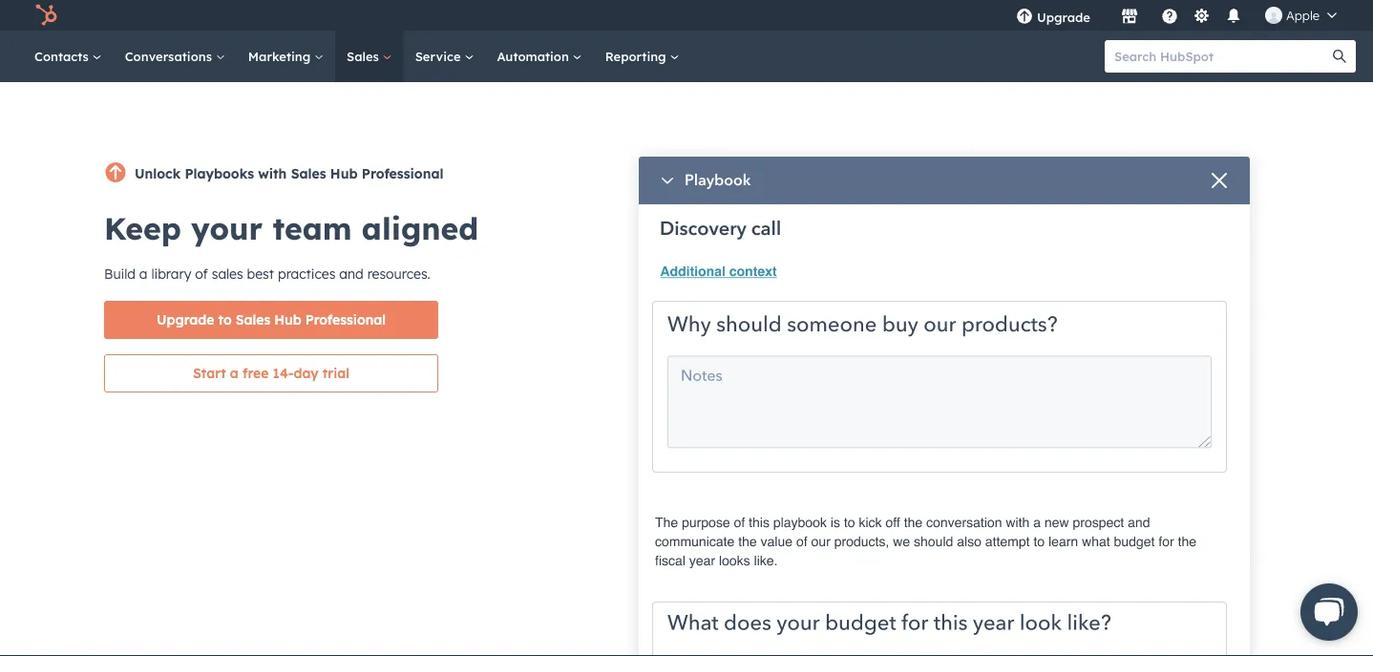 Task type: describe. For each thing, give the bounding box(es) containing it.
build
[[104, 266, 136, 282]]

sales
[[212, 266, 243, 282]]

with
[[258, 165, 287, 182]]

marketing link
[[237, 31, 335, 82]]

0 vertical spatial hub
[[330, 165, 358, 182]]

14-
[[273, 365, 294, 382]]

notifications button
[[1218, 0, 1251, 31]]

menu containing apple
[[1003, 0, 1351, 31]]

conversations
[[125, 48, 216, 64]]

conversations link
[[113, 31, 237, 82]]

trial
[[323, 365, 350, 382]]

practices
[[278, 266, 336, 282]]

automation
[[497, 48, 573, 64]]

and
[[339, 266, 364, 282]]

upgrade to sales hub professional
[[157, 311, 386, 328]]

upgrade for upgrade
[[1038, 9, 1091, 25]]

hubspot link
[[23, 4, 72, 27]]

start a free 14-day trial button
[[104, 354, 439, 393]]

aligned
[[362, 209, 479, 247]]

apple button
[[1254, 0, 1349, 31]]

reporting link
[[594, 31, 691, 82]]

notifications image
[[1226, 9, 1243, 26]]

resources.
[[367, 266, 431, 282]]

of
[[195, 266, 208, 282]]

day
[[294, 365, 319, 382]]

settings link
[[1190, 5, 1214, 25]]

free
[[243, 365, 269, 382]]

automation link
[[486, 31, 594, 82]]

playbooks
[[185, 165, 254, 182]]

1 vertical spatial professional
[[306, 311, 386, 328]]

Search HubSpot search field
[[1105, 40, 1340, 73]]

settings image
[[1194, 8, 1211, 25]]

search image
[[1334, 50, 1347, 63]]

upgrade to sales hub professional link
[[104, 301, 439, 339]]

build a library of sales best practices and resources.
[[104, 266, 431, 282]]

marketing
[[248, 48, 314, 64]]

start a free 14-day trial
[[193, 365, 350, 382]]



Task type: vqa. For each thing, say whether or not it's contained in the screenshot.
Hub
yes



Task type: locate. For each thing, give the bounding box(es) containing it.
0 horizontal spatial sales
[[236, 311, 271, 328]]

sales left service
[[347, 48, 383, 64]]

1 horizontal spatial hub
[[330, 165, 358, 182]]

unlock playbooks with sales hub professional
[[135, 165, 444, 182]]

upgrade inside menu
[[1038, 9, 1091, 25]]

0 horizontal spatial upgrade
[[157, 311, 214, 328]]

1 horizontal spatial sales
[[291, 165, 326, 182]]

best
[[247, 266, 274, 282]]

hub down practices
[[274, 311, 302, 328]]

0 horizontal spatial hub
[[274, 311, 302, 328]]

search button
[[1324, 40, 1357, 73]]

professional down "and"
[[306, 311, 386, 328]]

1 vertical spatial hub
[[274, 311, 302, 328]]

keep
[[104, 209, 181, 247]]

your
[[191, 209, 263, 247]]

start
[[193, 365, 226, 382]]

a right "build"
[[139, 266, 148, 282]]

a for build
[[139, 266, 148, 282]]

keep your team aligned
[[104, 209, 479, 247]]

1 vertical spatial a
[[230, 365, 239, 382]]

service link
[[404, 31, 486, 82]]

0 vertical spatial a
[[139, 266, 148, 282]]

sales
[[347, 48, 383, 64], [291, 165, 326, 182], [236, 311, 271, 328]]

upgrade right upgrade icon
[[1038, 9, 1091, 25]]

a
[[139, 266, 148, 282], [230, 365, 239, 382]]

a left free
[[230, 365, 239, 382]]

0 vertical spatial professional
[[362, 165, 444, 182]]

2 vertical spatial sales
[[236, 311, 271, 328]]

marketplaces button
[[1110, 0, 1150, 31]]

1 vertical spatial upgrade
[[157, 311, 214, 328]]

0 vertical spatial sales
[[347, 48, 383, 64]]

sales link
[[335, 31, 404, 82]]

to
[[218, 311, 232, 328]]

service
[[415, 48, 465, 64]]

reporting
[[605, 48, 670, 64]]

1 horizontal spatial upgrade
[[1038, 9, 1091, 25]]

help button
[[1154, 0, 1187, 31]]

chat widget region
[[1271, 565, 1374, 656]]

upgrade image
[[1016, 9, 1034, 26]]

marketplaces image
[[1122, 9, 1139, 26]]

team
[[273, 209, 352, 247]]

apple
[[1287, 7, 1320, 23]]

a for start
[[230, 365, 239, 382]]

library
[[151, 266, 191, 282]]

bob builder image
[[1266, 7, 1283, 24]]

upgrade
[[1038, 9, 1091, 25], [157, 311, 214, 328]]

1 vertical spatial sales
[[291, 165, 326, 182]]

hub up team
[[330, 165, 358, 182]]

a inside button
[[230, 365, 239, 382]]

upgrade for upgrade to sales hub professional
[[157, 311, 214, 328]]

2 horizontal spatial sales
[[347, 48, 383, 64]]

professional
[[362, 165, 444, 182], [306, 311, 386, 328]]

contacts link
[[23, 31, 113, 82]]

unlock
[[135, 165, 181, 182]]

hub
[[330, 165, 358, 182], [274, 311, 302, 328]]

1 horizontal spatial a
[[230, 365, 239, 382]]

contacts
[[34, 48, 92, 64]]

hubspot image
[[34, 4, 57, 27]]

sales right to
[[236, 311, 271, 328]]

sales right with at top
[[291, 165, 326, 182]]

0 vertical spatial upgrade
[[1038, 9, 1091, 25]]

menu item
[[1104, 0, 1108, 31]]

professional up aligned
[[362, 165, 444, 182]]

help image
[[1162, 9, 1179, 26]]

upgrade left to
[[157, 311, 214, 328]]

menu
[[1003, 0, 1351, 31]]

0 horizontal spatial a
[[139, 266, 148, 282]]



